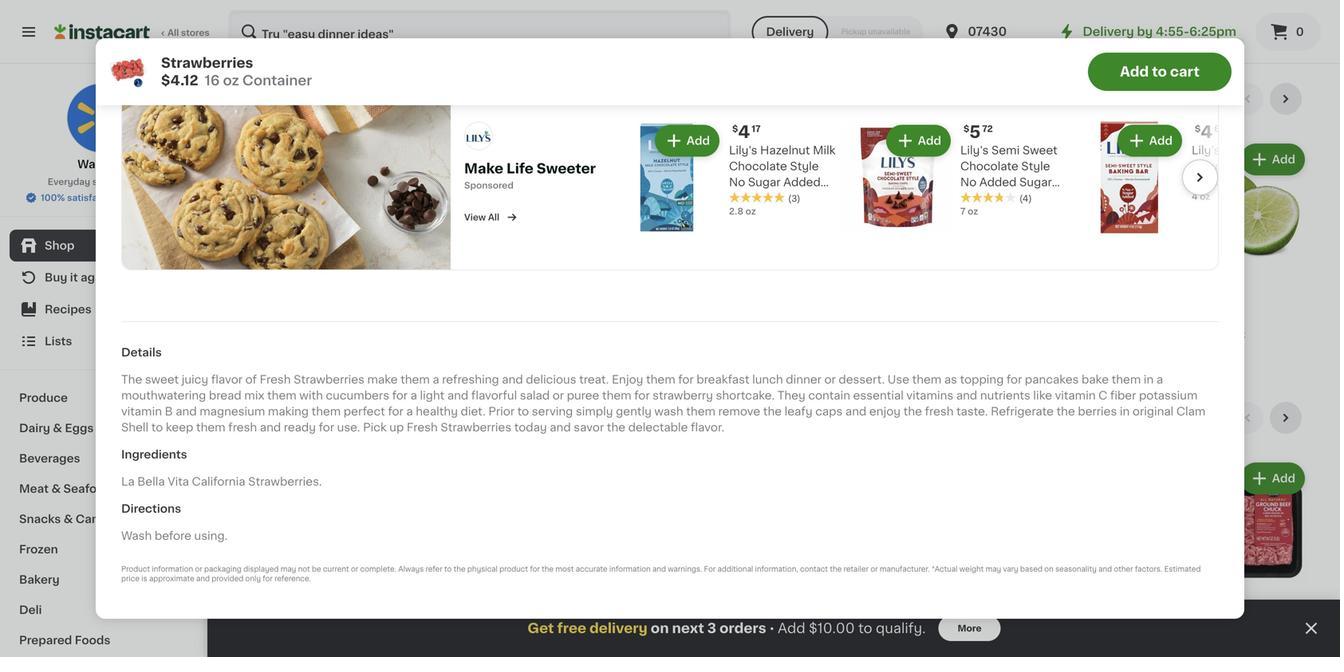 Task type: locate. For each thing, give the bounding box(es) containing it.
fresh
[[239, 91, 289, 107], [260, 374, 291, 385], [407, 422, 438, 433]]

produce link
[[10, 383, 194, 413]]

0 vertical spatial item carousel region
[[239, 83, 1309, 389]]

1 vertical spatial buy
[[708, 633, 726, 642]]

oz inside 16 oz many in stock
[[1059, 29, 1069, 38]]

1 vertical spatial all
[[488, 213, 500, 222]]

or left packaging
[[195, 566, 202, 573]]

the down they on the right of page
[[764, 406, 782, 417]]

2 semi from the left
[[1224, 145, 1252, 156]]

oz right the 2.8
[[746, 207, 756, 216]]

1 added from the left
[[784, 177, 821, 188]]

3 sugar from the left
[[1251, 177, 1284, 188]]

0 vertical spatial view
[[1142, 93, 1169, 105]]

1 horizontal spatial many in stock button
[[492, 0, 664, 43]]

on left next
[[651, 622, 669, 636]]

vitamin
[[645, 631, 687, 642]]

1 vertical spatial vitamin
[[121, 406, 162, 417]]

and down serving
[[550, 422, 571, 433]]

1 (est.) from the left
[[313, 609, 347, 621]]

pom wonderful ready- to-eat pomegranate arils
[[703, 312, 843, 339]]

$ left 72
[[964, 124, 970, 133]]

the down vitamins on the bottom right
[[904, 406, 923, 417]]

chips
[[1002, 193, 1034, 204]]

1 horizontal spatial (est.)
[[1088, 609, 1122, 621]]

save left $5
[[916, 633, 937, 642]]

fiber
[[1111, 390, 1137, 401]]

sugar up 'halloween'
[[748, 177, 781, 188]]

2 added from the left
[[980, 177, 1017, 188]]

2 chocolate from the left
[[961, 161, 1019, 172]]

0 horizontal spatial no
[[729, 177, 746, 188]]

$ inside $ 5 98
[[1170, 611, 1176, 619]]

2 horizontal spatial chocolate
[[1192, 161, 1250, 172]]

0 horizontal spatial california
[[192, 476, 245, 487]]

no up 'halloween'
[[729, 177, 746, 188]]

&
[[53, 423, 62, 434], [51, 484, 61, 495], [64, 514, 73, 525]]

2 sweet from the left
[[1255, 145, 1290, 156]]

0 horizontal spatial information
[[152, 566, 193, 573]]

for left 'use.' on the bottom left of page
[[319, 422, 334, 433]]

1 vertical spatial view
[[464, 213, 486, 222]]

$ left 21
[[243, 611, 248, 619]]

0 horizontal spatial semi
[[992, 145, 1020, 156]]

buy inside buy it again link
[[45, 272, 67, 283]]

strawberries down diet.
[[441, 422, 512, 433]]

oz right 07430 popup button
[[1059, 29, 1069, 38]]

each inside "$ 0 21 each (est.)"
[[278, 609, 310, 621]]

0 horizontal spatial buy
[[45, 272, 67, 283]]

1 no from the left
[[729, 177, 746, 188]]

item carousel region
[[239, 83, 1309, 389], [239, 402, 1309, 658]]

sugar up bars
[[1251, 177, 1284, 188]]

sweet for 4
[[1255, 145, 1290, 156]]

semi
[[992, 145, 1020, 156], [1224, 145, 1252, 156]]

no up 7 oz at right top
[[961, 177, 977, 188]]

2 each from the left
[[1054, 609, 1085, 621]]

1 horizontal spatial baking
[[1192, 193, 1230, 204]]

details
[[121, 347, 162, 358]]

sweet inside lily's semi sweet chocolate style no added sugar baking bars
[[1255, 145, 1290, 156]]

more
[[958, 625, 982, 633]]

on
[[1045, 566, 1054, 573], [651, 622, 669, 636]]

0 horizontal spatial sweet
[[1023, 145, 1058, 156]]

cucumbers
[[326, 390, 390, 401]]

$ inside $ 5 63
[[397, 611, 403, 619]]

baking inside lily's semi sweet chocolate style no added sugar baking bars
[[1192, 193, 1230, 204]]

16 right $4.12
[[205, 74, 220, 87]]

ingredients
[[121, 449, 187, 460]]

fresh inside main content
[[239, 91, 289, 107]]

0 horizontal spatial all
[[168, 28, 179, 37]]

strawberries button
[[394, 140, 536, 357]]

baking for 5
[[961, 193, 999, 204]]

price
[[121, 576, 140, 583]]

$ inside $ 5 76
[[861, 611, 867, 619]]

buy left it at the left top of the page
[[45, 272, 67, 283]]

0 for $ 0 21 each (est.)
[[248, 610, 260, 627]]

$ up get
[[552, 611, 558, 619]]

1 horizontal spatial vitamin
[[1056, 390, 1096, 401]]

0 vertical spatial vitamin
[[1056, 390, 1096, 401]]

item carousel region containing fresh fruit
[[239, 83, 1309, 389]]

chocolate for sweets
[[729, 161, 788, 172]]

lily's semi sweet chocolate style no added sugar baking bars
[[1192, 145, 1290, 204]]

on inside product information or packaging displayed may not be current or complete. always refer to the physical product for the most accurate information and warnings. for additional information, contact the retailer or manufacturer. *actual weight may vary based on seasonality and other factors. estimated price is approximate and provided only for reference.
[[1045, 566, 1054, 573]]

1 baking from the left
[[961, 193, 999, 204]]

of
[[245, 374, 257, 385]]

$10.00
[[809, 622, 855, 636]]

no up the 4 oz
[[1192, 177, 1209, 188]]

halos
[[549, 312, 581, 323]]

1 many in stock button from the left
[[306, 0, 479, 43]]

candy
[[76, 514, 114, 525]]

chocolate inside lily's semi sweet chocolate style no added sugar baking bars
[[1192, 161, 1250, 172]]

0 horizontal spatial chocolate
[[729, 161, 788, 172]]

0 vertical spatial on
[[1045, 566, 1054, 573]]

manufacturer.
[[880, 566, 930, 573]]

2 (est.) from the left
[[1088, 609, 1122, 621]]

1 vertical spatial fresh
[[228, 422, 257, 433]]

sugar inside lily's semi sweet chocolate style no added sugar baking bars
[[1251, 177, 1284, 188]]

1 horizontal spatial 16
[[1047, 29, 1057, 38]]

2 horizontal spatial many in stock
[[693, 29, 756, 38]]

save
[[757, 633, 778, 642], [916, 633, 937, 642]]

cart
[[1171, 65, 1200, 79]]

0 horizontal spatial style
[[790, 161, 819, 172]]

many for 3rd 'many in stock' button
[[693, 29, 718, 38]]

3 no from the left
[[1192, 177, 1209, 188]]

may up the reference.
[[281, 566, 296, 573]]

0 vertical spatial buy
[[45, 272, 67, 283]]

0 vertical spatial &
[[53, 423, 62, 434]]

bakery
[[19, 575, 60, 586]]

added up chips
[[980, 177, 1017, 188]]

1 horizontal spatial added
[[980, 177, 1017, 188]]

1 horizontal spatial semi
[[1224, 145, 1252, 156]]

2 sugar from the left
[[1020, 177, 1053, 188]]

fresh down healthy
[[407, 422, 438, 433]]

& left eggs
[[53, 423, 62, 434]]

1 chocolate from the left
[[729, 161, 788, 172]]

style for chips
[[1022, 161, 1051, 172]]

& inside 'link'
[[53, 423, 62, 434]]

refreshing
[[442, 374, 499, 385]]

make life sweeter image
[[122, 85, 451, 270]]

1 horizontal spatial sugar
[[1020, 177, 1053, 188]]

flavor
[[211, 374, 243, 385]]

and
[[502, 374, 523, 385], [448, 390, 469, 401], [957, 390, 978, 401], [176, 406, 197, 417], [846, 406, 867, 417], [260, 422, 281, 433], [550, 422, 571, 433], [653, 566, 666, 573], [1099, 566, 1113, 573], [196, 576, 210, 583]]

4 left bars
[[1192, 192, 1198, 201]]

fresh right of
[[260, 374, 291, 385]]

baking
[[961, 193, 999, 204], [1192, 193, 1230, 204]]

oz for 16 oz many in stock
[[1059, 29, 1069, 38]]

best
[[239, 410, 280, 427]]

added up (3)
[[784, 177, 821, 188]]

0 horizontal spatial many in stock button
[[306, 0, 479, 43]]

0 vertical spatial fresh
[[239, 91, 289, 107]]

strawberries down 'stores'
[[161, 56, 253, 70]]

style inside lily's semi sweet chocolate style no added sugar baking chips
[[1022, 161, 1051, 172]]

0 horizontal spatial vitamin
[[121, 406, 162, 417]]

many for 3rd 'many in stock' button from the right
[[322, 29, 348, 38]]

to inside button
[[1153, 65, 1168, 79]]

style up the (4)
[[1022, 161, 1051, 172]]

prior
[[489, 406, 515, 417]]

shortcake.
[[716, 390, 775, 401]]

style up bars
[[1253, 161, 1282, 172]]

view down add to cart
[[1142, 93, 1169, 105]]

lily's hazelnut milk chocolate style no sugar added halloween sweets
[[729, 145, 836, 204]]

16 inside strawberries $4.12 16 oz container
[[205, 74, 220, 87]]

style inside lily's semi sweet chocolate style no added sugar baking bars
[[1253, 161, 1282, 172]]

1 each from the left
[[278, 609, 310, 621]]

lily's inside lily's hazelnut milk chocolate style no sugar added halloween sweets
[[729, 145, 758, 156]]

oz right 7
[[968, 207, 979, 216]]

0
[[1297, 26, 1305, 38], [248, 610, 260, 627], [1021, 610, 1033, 627]]

0 horizontal spatial delivery
[[767, 26, 815, 38]]

0 horizontal spatial view
[[464, 213, 486, 222]]

a left healthy
[[407, 406, 413, 417]]

add inside button
[[1121, 65, 1149, 79]]

1 horizontal spatial view
[[1142, 93, 1169, 105]]

$ inside $ 3 57
[[552, 611, 558, 619]]

66
[[1215, 124, 1227, 133]]

(est.) inside $ 0 34 each (est.)
[[1088, 609, 1122, 621]]

$ inside $ 4 93
[[706, 611, 712, 619]]

1 save from the left
[[757, 633, 778, 642]]

2 horizontal spatial many in stock button
[[677, 0, 849, 43]]

3 many in stock from the left
[[693, 29, 756, 38]]

1 horizontal spatial california
[[583, 312, 637, 323]]

$ left 17
[[733, 124, 739, 133]]

on inside treatment tracker modal "dialog"
[[651, 622, 669, 636]]

today
[[515, 422, 547, 433]]

save right 2, on the right bottom of page
[[757, 633, 778, 642]]

1 semi from the left
[[992, 145, 1020, 156]]

1 horizontal spatial may
[[986, 566, 1002, 573]]

0 inside button
[[1297, 26, 1305, 38]]

leafy
[[785, 406, 813, 417]]

beverages link
[[10, 444, 194, 474]]

16 right 07430 popup button
[[1047, 29, 1057, 38]]

lily's inside lily's semi sweet chocolate style no added sugar baking chips
[[961, 145, 989, 156]]

2 vertical spatial &
[[64, 514, 73, 525]]

$ left 34
[[1016, 611, 1021, 619]]

style
[[790, 161, 819, 172], [1022, 161, 1051, 172], [1253, 161, 1282, 172]]

produce
[[19, 393, 68, 404]]

5 left 98
[[1176, 610, 1187, 627]]

sweet inside lily's semi sweet chocolate style no added sugar baking chips
[[1023, 145, 1058, 156]]

1 horizontal spatial many in stock
[[508, 29, 571, 38]]

$ 4 17
[[733, 124, 761, 140]]

2 style from the left
[[1022, 161, 1051, 172]]

1 horizontal spatial each
[[1054, 609, 1085, 621]]

orders
[[720, 622, 767, 636]]

1 information from the left
[[152, 566, 193, 573]]

0 horizontal spatial 16
[[205, 74, 220, 87]]

perfect
[[344, 406, 385, 417]]

use
[[888, 374, 910, 385]]

no inside lily's semi sweet chocolate style no added sugar baking bars
[[1192, 177, 1209, 188]]

$ inside $ 4 17
[[733, 124, 739, 133]]

pom
[[703, 312, 731, 323]]

buy for buy any 2, save $1
[[708, 633, 726, 642]]

& right meat
[[51, 484, 61, 495]]

2 horizontal spatial style
[[1253, 161, 1282, 172]]

1 vertical spatial on
[[651, 622, 669, 636]]

chocolate inside lily's semi sweet chocolate style no added sugar baking chips
[[961, 161, 1019, 172]]

1 lily's from the left
[[729, 145, 758, 156]]

fresh down the magnesium
[[228, 422, 257, 433]]

$ inside $ 4 66
[[1196, 124, 1201, 133]]

0 horizontal spatial (est.)
[[313, 609, 347, 621]]

free
[[557, 622, 587, 636]]

3 added from the left
[[1211, 177, 1249, 188]]

simply
[[576, 406, 613, 417]]

$32,
[[894, 633, 914, 642]]

product group
[[239, 140, 381, 370], [394, 140, 536, 357], [549, 140, 690, 354], [703, 140, 845, 368], [858, 140, 1000, 357], [1012, 140, 1154, 357], [1167, 140, 1309, 345], [239, 460, 381, 658], [1167, 460, 1309, 658]]

vitamin down bake
[[1056, 390, 1096, 401]]

and up taste.
[[957, 390, 978, 401]]

/
[[887, 29, 891, 38]]

★★★★★
[[729, 192, 785, 203], [729, 192, 785, 203], [961, 192, 1017, 203], [961, 192, 1017, 203]]

california up clementines
[[583, 312, 637, 323]]

chocolate down hazelnut
[[729, 161, 788, 172]]

1 horizontal spatial 0
[[1021, 610, 1033, 627]]

2 many in stock from the left
[[508, 29, 571, 38]]

$ for $ 4 93
[[706, 611, 712, 619]]

2 item carousel region from the top
[[239, 402, 1309, 658]]

1 vertical spatial item carousel region
[[239, 402, 1309, 658]]

4 left '93'
[[712, 610, 724, 627]]

1 vertical spatial california
[[192, 476, 245, 487]]

$ inside $ 0 34 each (est.)
[[1016, 611, 1021, 619]]

2 no from the left
[[961, 177, 977, 188]]

information right accurate
[[610, 566, 651, 573]]

main content containing fresh fruit
[[208, 64, 1341, 658]]

to inside product information or packaging displayed may not be current or complete. always refer to the physical product for the most accurate information and warnings. for additional information, contact the retailer or manufacturer. *actual weight may vary based on seasonality and other factors. estimated price is approximate and provided only for reference.
[[445, 566, 452, 573]]

lily's for lily's semi sweet chocolate style no added sugar baking chips
[[961, 145, 989, 156]]

and up keep
[[176, 406, 197, 417]]

3 right next
[[708, 622, 717, 636]]

3 many in stock button from the left
[[677, 0, 849, 43]]

vitamin up shell
[[121, 406, 162, 417]]

1 horizontal spatial chocolate
[[961, 161, 1019, 172]]

view down spo
[[464, 213, 486, 222]]

5 inside "product" group
[[1176, 610, 1187, 627]]

in inside lime 42 many in stock
[[1210, 331, 1219, 339]]

item carousel region containing best sellers
[[239, 402, 1309, 658]]

1 horizontal spatial on
[[1045, 566, 1054, 573]]

each inside $ 0 34 each (est.)
[[1054, 609, 1085, 621]]

arils
[[819, 328, 843, 339]]

style down hazelnut
[[790, 161, 819, 172]]

added inside lily's semi sweet chocolate style no added sugar baking chips
[[980, 177, 1017, 188]]

and down refreshing
[[448, 390, 469, 401]]

walmart logo image
[[67, 83, 137, 153]]

baking inside lily's semi sweet chocolate style no added sugar baking chips
[[961, 193, 999, 204]]

1 vertical spatial &
[[51, 484, 61, 495]]

2 horizontal spatial 0
[[1297, 26, 1305, 38]]

*actual
[[932, 566, 958, 573]]

chocolate down $ 4 66 on the right
[[1192, 161, 1250, 172]]

to-
[[703, 328, 720, 339]]

lily's for lily's hazelnut milk chocolate style no sugar added halloween sweets
[[729, 145, 758, 156]]

1 horizontal spatial sweet
[[1255, 145, 1290, 156]]

style for sweets
[[790, 161, 819, 172]]

0 horizontal spatial sugar
[[748, 177, 781, 188]]

(est.) down other
[[1088, 609, 1122, 621]]

1 horizontal spatial buy
[[708, 633, 726, 642]]

$ for $ 5 76
[[861, 611, 867, 619]]

0 horizontal spatial added
[[784, 177, 821, 188]]

0 vertical spatial california
[[583, 312, 637, 323]]

0 vertical spatial 16
[[1047, 29, 1057, 38]]

1 horizontal spatial no
[[961, 177, 977, 188]]

5 left 72
[[970, 124, 981, 140]]

3 chocolate from the left
[[1192, 161, 1250, 172]]

semi down 72
[[992, 145, 1020, 156]]

life
[[507, 162, 534, 175]]

5 for $ 5 63
[[403, 610, 414, 627]]

refrigerate
[[991, 406, 1054, 417]]

3 lily's from the left
[[1192, 145, 1221, 156]]

1 sweet from the left
[[1023, 145, 1058, 156]]

lily's down $ 4 17
[[729, 145, 758, 156]]

added inside lily's semi sweet chocolate style no added sugar baking bars
[[1211, 177, 1249, 188]]

None search field
[[228, 10, 731, 54]]

2 baking from the left
[[1192, 193, 1230, 204]]

$ inside "$ 0 21 each (est.)"
[[243, 611, 248, 619]]

1 horizontal spatial lily's
[[961, 145, 989, 156]]

1 style from the left
[[790, 161, 819, 172]]

sugar inside lily's semi sweet chocolate style no added sugar baking chips
[[1020, 177, 1053, 188]]

wonderful
[[734, 312, 792, 323]]

oz inside strawberries $4.12 16 oz container
[[223, 74, 239, 87]]

2 lily's from the left
[[961, 145, 989, 156]]

0 horizontal spatial may
[[281, 566, 296, 573]]

3 left 57
[[558, 610, 569, 627]]

on right based
[[1045, 566, 1054, 573]]

0 horizontal spatial on
[[651, 622, 669, 636]]

magnesium
[[200, 406, 265, 417]]

2 horizontal spatial no
[[1192, 177, 1209, 188]]

chocolate down $ 5 72 on the top
[[961, 161, 1019, 172]]

1 horizontal spatial save
[[916, 633, 937, 642]]

strawberries inside strawberries $4.12 16 oz container
[[161, 56, 253, 70]]

remove
[[719, 406, 761, 417]]

fresh down container
[[239, 91, 289, 107]]

0 horizontal spatial save
[[757, 633, 778, 642]]

salad
[[520, 390, 550, 401]]

sugar inside lily's hazelnut milk chocolate style no sugar added halloween sweets
[[748, 177, 781, 188]]

0 horizontal spatial 0
[[248, 610, 260, 627]]

0 inside "$ 0 21 each (est.)"
[[248, 610, 260, 627]]

4 left 17
[[739, 124, 750, 140]]

72
[[983, 124, 993, 133]]

california right vita
[[192, 476, 245, 487]]

view inside view more popup button
[[1142, 93, 1169, 105]]

container
[[243, 74, 312, 87]]

added for 5
[[980, 177, 1017, 188]]

strawberries inside button
[[394, 312, 465, 323]]

no for lily's hazelnut milk chocolate style no sugar added halloween sweets
[[729, 177, 746, 188]]

6:25pm
[[1190, 26, 1237, 38]]

and down making
[[260, 422, 281, 433]]

baking up 7 oz at right top
[[961, 193, 999, 204]]

16 inside 16 oz many in stock
[[1047, 29, 1057, 38]]

like
[[1034, 390, 1053, 401]]

oz left container
[[223, 74, 239, 87]]

no inside lily's semi sweet chocolate style no added sugar baking chips
[[961, 177, 977, 188]]

treat.
[[580, 374, 609, 385]]

to right $10.00 at the right bottom of page
[[859, 622, 873, 636]]

instacart logo image
[[54, 22, 150, 42]]

1 horizontal spatial style
[[1022, 161, 1051, 172]]

baking left bars
[[1192, 193, 1230, 204]]

semi inside lily's semi sweet chocolate style no added sugar baking chips
[[992, 145, 1020, 156]]

serving
[[532, 406, 573, 417]]

1 item carousel region from the top
[[239, 83, 1309, 389]]

up
[[390, 422, 404, 433]]

(est.) inside "$ 0 21 each (est.)"
[[313, 609, 347, 621]]

oz for 2.8 oz
[[746, 207, 756, 216]]

$ inside $ 5 72
[[964, 124, 970, 133]]

lunch
[[753, 374, 783, 385]]

for up gently
[[635, 390, 650, 401]]

3 style from the left
[[1253, 161, 1282, 172]]

1 horizontal spatial fresh
[[925, 406, 954, 417]]

$ left '93'
[[706, 611, 712, 619]]

1 horizontal spatial delivery
[[1083, 26, 1135, 38]]

hass large avocado
[[858, 312, 972, 323]]

7
[[961, 207, 966, 216]]

sugar up the (4)
[[1020, 177, 1053, 188]]

2 horizontal spatial sugar
[[1251, 177, 1284, 188]]

semi inside lily's semi sweet chocolate style no added sugar baking bars
[[1224, 145, 1252, 156]]

0 horizontal spatial lily's
[[729, 145, 758, 156]]

style inside lily's hazelnut milk chocolate style no sugar added halloween sweets
[[790, 161, 819, 172]]

2 horizontal spatial lily's
[[1192, 145, 1221, 156]]

to left cart
[[1153, 65, 1168, 79]]

for right product
[[530, 566, 540, 573]]

2 may from the left
[[986, 566, 1002, 573]]

0 horizontal spatial baking
[[961, 193, 999, 204]]

lily's down $ 4 66 on the right
[[1192, 145, 1221, 156]]

fresh down vitamins on the bottom right
[[925, 406, 954, 417]]

make
[[464, 162, 504, 175]]

0 horizontal spatial many in stock
[[322, 29, 385, 38]]

is
[[141, 576, 147, 583]]

making
[[268, 406, 309, 417]]

1 horizontal spatial all
[[488, 213, 500, 222]]

buy left any
[[708, 633, 726, 642]]

chocolate for bars
[[1192, 161, 1250, 172]]

no inside lily's hazelnut milk chocolate style no sugar added halloween sweets
[[729, 177, 746, 188]]

lily's inside lily's semi sweet chocolate style no added sugar baking bars
[[1192, 145, 1221, 156]]

or right the current
[[351, 566, 358, 573]]

5 for $ 5 76
[[867, 610, 878, 627]]

and left other
[[1099, 566, 1113, 573]]

many for 2nd 'many in stock' button
[[508, 29, 533, 38]]

4 for buy any 2, save $1
[[712, 610, 724, 627]]

$ for $ 4 66
[[1196, 124, 1201, 133]]

many
[[322, 29, 348, 38], [508, 29, 533, 38], [693, 29, 718, 38], [1063, 45, 1088, 53], [1183, 331, 1208, 339]]

delivery inside button
[[767, 26, 815, 38]]

ready
[[284, 422, 316, 433]]

oz for 4 oz
[[1201, 192, 1211, 201]]

many inside 16 oz many in stock
[[1063, 45, 1088, 53]]

1 sugar from the left
[[748, 177, 781, 188]]

1 vertical spatial 16
[[205, 74, 220, 87]]

each for $ 0 34 each (est.)
[[1054, 609, 1085, 621]]

chocolate inside lily's hazelnut milk chocolate style no sugar added halloween sweets
[[729, 161, 788, 172]]

main content
[[208, 64, 1341, 658]]

lily's down $ 5 72 on the top
[[961, 145, 989, 156]]

delectable
[[629, 422, 688, 433]]

(est.) down the current
[[313, 609, 347, 621]]

no for lily's semi sweet chocolate style no added sugar baking chips
[[961, 177, 977, 188]]

$ left 63
[[397, 611, 403, 619]]

$ for $ 0 34 each (est.)
[[1016, 611, 1021, 619]]

1 horizontal spatial 3
[[708, 622, 717, 636]]

•
[[770, 622, 775, 635]]

0 horizontal spatial each
[[278, 609, 310, 621]]

2 horizontal spatial added
[[1211, 177, 1249, 188]]

view more button
[[1135, 83, 1219, 115]]

0 inside $ 0 34 each (est.)
[[1021, 610, 1033, 627]]

1 horizontal spatial information
[[610, 566, 651, 573]]

everyday store prices
[[48, 178, 146, 186]]



Task type: describe. For each thing, give the bounding box(es) containing it.
0 vertical spatial all
[[168, 28, 179, 37]]

it
[[70, 272, 78, 283]]

lb
[[893, 29, 902, 38]]

strawberry
[[653, 390, 713, 401]]

semi for 5
[[992, 145, 1020, 156]]

0 horizontal spatial 3
[[558, 610, 569, 627]]

1 many in stock from the left
[[322, 29, 385, 38]]

large
[[889, 312, 921, 323]]

$ for $ 5 98
[[1170, 611, 1176, 619]]

them up making
[[267, 390, 297, 401]]

$ for $ 5 72
[[964, 124, 970, 133]]

5 for $ 5 98
[[1176, 610, 1187, 627]]

strawberries $4.12 16 oz container
[[161, 56, 312, 87]]

product information or packaging displayed may not be current or complete. always refer to the physical product for the most accurate information and warnings. for additional information, contact the retailer or manufacturer. *actual weight may vary based on seasonality and other factors. estimated price is approximate and provided only for reference.
[[121, 566, 1201, 583]]

for up up
[[388, 406, 404, 417]]

34
[[1035, 611, 1047, 619]]

lily's image
[[464, 122, 493, 150]]

for down make
[[392, 390, 408, 401]]

$ 3 57
[[552, 610, 581, 627]]

sweet for 5
[[1023, 145, 1058, 156]]

added for 4
[[1211, 177, 1249, 188]]

the left physical
[[454, 566, 466, 573]]

$0.34 each (estimated) element
[[1012, 608, 1154, 629]]

chocolate for chips
[[961, 161, 1019, 172]]

shop
[[45, 240, 75, 251]]

they
[[778, 390, 806, 401]]

the down gently
[[607, 422, 626, 433]]

the left retailer at right bottom
[[830, 566, 842, 573]]

and left warnings.
[[653, 566, 666, 573]]

displayed
[[243, 566, 279, 573]]

or up serving
[[553, 390, 564, 401]]

1 may from the left
[[281, 566, 296, 573]]

2,
[[747, 633, 755, 642]]

$5
[[939, 633, 951, 642]]

value
[[583, 631, 613, 642]]

63
[[416, 611, 428, 619]]

& for meat
[[51, 484, 61, 495]]

sweets
[[791, 193, 832, 204]]

stock inside lime 42 many in stock
[[1221, 331, 1246, 339]]

style for bars
[[1253, 161, 1282, 172]]

original
[[1133, 406, 1174, 417]]

halos california clementines
[[549, 312, 637, 339]]

reference.
[[275, 576, 311, 583]]

add inside treatment tracker modal "dialog"
[[778, 622, 806, 636]]

57
[[570, 611, 581, 619]]

& for dairy
[[53, 423, 62, 434]]

$2.18 / lb
[[862, 29, 902, 38]]

each for $ 0 21 each (est.)
[[278, 609, 310, 621]]

and up flavorful
[[502, 374, 523, 385]]

4 for lily's hazelnut milk chocolate style no sugar added halloween sweets
[[739, 124, 750, 140]]

the sweet  juicy flavor of fresh strawberries make them a refreshing and delicious treat. enjoy them for breakfast  lunch  dinner  or dessert. use them as topping for pancakes  bake them in a mouthwatering bread  mix them with cucumbers for a light and flavorful salad  or puree them for strawberry shortcake. they contain essential vitamins and nutrients like vitamin c  fiber  potassium vitamin b and magnesium making them perfect for a healthy diet. prior to serving simply gently wash them  remove the leafy caps  and enjoy the fresh taste. refrigerate the berries in original clam shell to keep them fresh and ready for use. pick up fresh strawberries today and savor the delectable flavor.
[[121, 374, 1206, 433]]

fruit
[[293, 91, 334, 107]]

always
[[398, 566, 424, 573]]

warnings.
[[668, 566, 703, 573]]

$ 4 93
[[706, 610, 738, 627]]

current
[[323, 566, 349, 573]]

them down the magnesium
[[196, 422, 226, 433]]

to right shell
[[151, 422, 163, 433]]

stock for 3rd 'many in stock' button
[[730, 29, 756, 38]]

& for snacks
[[64, 514, 73, 525]]

0 for $ 0 34 each (est.)
[[1021, 610, 1033, 627]]

qualify.
[[876, 622, 926, 636]]

delivery for delivery
[[767, 26, 815, 38]]

hass
[[858, 312, 886, 323]]

$2.18
[[862, 29, 885, 38]]

buy any 2, save $1
[[708, 633, 790, 642]]

pick
[[363, 422, 387, 433]]

ready-
[[795, 312, 836, 323]]

to inside treatment tracker modal "dialog"
[[859, 622, 873, 636]]

wash
[[121, 531, 152, 542]]

0 button
[[1256, 13, 1322, 51]]

guarantee
[[123, 194, 169, 202]]

healthy
[[416, 406, 458, 417]]

get
[[528, 622, 554, 636]]

be
[[312, 566, 321, 573]]

buy it again
[[45, 272, 112, 283]]

the left most
[[542, 566, 554, 573]]

prices
[[118, 178, 146, 186]]

(est.) for $ 0 34 each (est.)
[[1088, 609, 1122, 621]]

the left "berries"
[[1057, 406, 1076, 417]]

sugar for 5
[[1020, 177, 1053, 188]]

stock inside 16 oz many in stock
[[1101, 45, 1126, 53]]

for up nutrients
[[1007, 374, 1023, 385]]

a up light
[[433, 374, 439, 385]]

$0.33 element
[[1167, 289, 1309, 309]]

delicious
[[526, 374, 577, 385]]

snacks & candy
[[19, 514, 114, 525]]

semi for 4
[[1224, 145, 1252, 156]]

prepared foods
[[19, 635, 110, 646]]

juicy
[[182, 374, 208, 385]]

great
[[549, 631, 580, 642]]

them up vitamins on the bottom right
[[913, 374, 942, 385]]

1 vertical spatial fresh
[[260, 374, 291, 385]]

2 save from the left
[[916, 633, 937, 642]]

view for view more
[[1142, 93, 1169, 105]]

mix
[[244, 390, 265, 401]]

not
[[298, 566, 310, 573]]

07430
[[968, 26, 1007, 38]]

beverages
[[19, 453, 80, 464]]

and down packaging
[[196, 576, 210, 583]]

$ for $ 4 17
[[733, 124, 739, 133]]

them down with
[[312, 406, 341, 417]]

0 horizontal spatial fresh
[[228, 422, 257, 433]]

retailer
[[844, 566, 869, 573]]

$4.12
[[161, 74, 198, 87]]

meat & seafood
[[19, 484, 112, 495]]

$ for $ 3 57
[[552, 611, 558, 619]]

make
[[368, 374, 398, 385]]

bananas
[[239, 312, 288, 323]]

sugar for 4
[[1251, 177, 1284, 188]]

recipes
[[45, 304, 92, 315]]

or up the contain
[[825, 374, 836, 385]]

4 for lily's semi sweet chocolate style no added sugar baking bars
[[1201, 124, 1213, 140]]

flavor.
[[691, 422, 725, 433]]

or right retailer at right bottom
[[871, 566, 878, 573]]

product
[[500, 566, 528, 573]]

pancakes
[[1025, 374, 1079, 385]]

them up 'strawberry'
[[646, 374, 676, 385]]

them up fiber
[[1112, 374, 1141, 385]]

store
[[92, 178, 116, 186]]

them up 'flavor.'
[[687, 406, 716, 417]]

satisfaction
[[67, 194, 121, 202]]

2 many in stock button from the left
[[492, 0, 664, 43]]

meat & seafood link
[[10, 474, 194, 504]]

$ 0 21 each (est.)
[[243, 609, 347, 627]]

approximate
[[149, 576, 195, 583]]

stock for 3rd 'many in stock' button from the right
[[360, 29, 385, 38]]

delivery for delivery by 4:55-6:25pm
[[1083, 26, 1135, 38]]

b
[[165, 406, 173, 417]]

them up light
[[401, 374, 430, 385]]

to up the today
[[518, 406, 529, 417]]

no for lily's semi sweet chocolate style no added sugar baking bars
[[1192, 177, 1209, 188]]

prepared foods link
[[10, 626, 194, 656]]

flavorful
[[471, 390, 517, 401]]

2.8
[[729, 207, 744, 216]]

bread
[[209, 390, 242, 401]]

gently
[[616, 406, 652, 417]]

0 vertical spatial fresh
[[925, 406, 954, 417]]

for up 'strawberry'
[[679, 374, 694, 385]]

lime 42 many in stock
[[1167, 312, 1246, 339]]

treatment tracker modal dialog
[[208, 600, 1341, 658]]

product group containing 5
[[1167, 460, 1309, 658]]

3 inside treatment tracker modal "dialog"
[[708, 622, 717, 636]]

walmart link
[[67, 83, 137, 172]]

2 information from the left
[[610, 566, 651, 573]]

buy for buy it again
[[45, 272, 67, 283]]

buy it again link
[[10, 262, 194, 294]]

add button inside "product" group
[[1242, 464, 1304, 493]]

lily's for lily's semi sweet chocolate style no added sugar baking bars
[[1192, 145, 1221, 156]]

2 vertical spatial fresh
[[407, 422, 438, 433]]

bars
[[1233, 193, 1258, 204]]

frozen link
[[10, 535, 194, 565]]

halos california clementines button
[[549, 140, 690, 354]]

view more
[[1142, 93, 1202, 105]]

dairy
[[19, 423, 50, 434]]

them down enjoy
[[602, 390, 632, 401]]

oz for 7 oz
[[968, 207, 979, 216]]

view for view all
[[464, 213, 486, 222]]

in inside 16 oz many in stock
[[1090, 45, 1099, 53]]

76
[[880, 611, 891, 619]]

product group containing 0
[[239, 460, 381, 658]]

$ for $ 0 21 each (est.)
[[243, 611, 248, 619]]

and right caps
[[846, 406, 867, 417]]

(4)
[[1020, 194, 1032, 203]]

many inside lime 42 many in stock
[[1183, 331, 1208, 339]]

$0.21 each (estimated) element
[[239, 608, 381, 629]]

stores
[[181, 28, 210, 37]]

stock for 2nd 'many in stock' button
[[545, 29, 571, 38]]

service type group
[[752, 16, 924, 48]]

get free delivery on next 3 orders • add $10.00 to qualify.
[[528, 622, 926, 636]]

$2.18 / lb button
[[862, 0, 1034, 71]]

a up potassium
[[1157, 374, 1164, 385]]

sellers
[[284, 410, 345, 427]]

lime
[[1167, 312, 1194, 323]]

potassium
[[1140, 390, 1198, 401]]

whole
[[563, 647, 598, 658]]

best sellers
[[239, 410, 345, 427]]

$ for $ 5 63
[[397, 611, 403, 619]]

baking for 4
[[1192, 193, 1230, 204]]

a left light
[[411, 390, 417, 401]]

d,
[[549, 647, 560, 658]]

(est.) for $ 0 21 each (est.)
[[313, 609, 347, 621]]

added inside lily's hazelnut milk chocolate style no sugar added halloween sweets
[[784, 177, 821, 188]]

5 for $ 5 72
[[970, 124, 981, 140]]

for down displayed
[[263, 576, 273, 583]]

california inside 'halos california clementines'
[[583, 312, 637, 323]]

strawberries up with
[[294, 374, 365, 385]]



Task type: vqa. For each thing, say whether or not it's contained in the screenshot.
View more
yes



